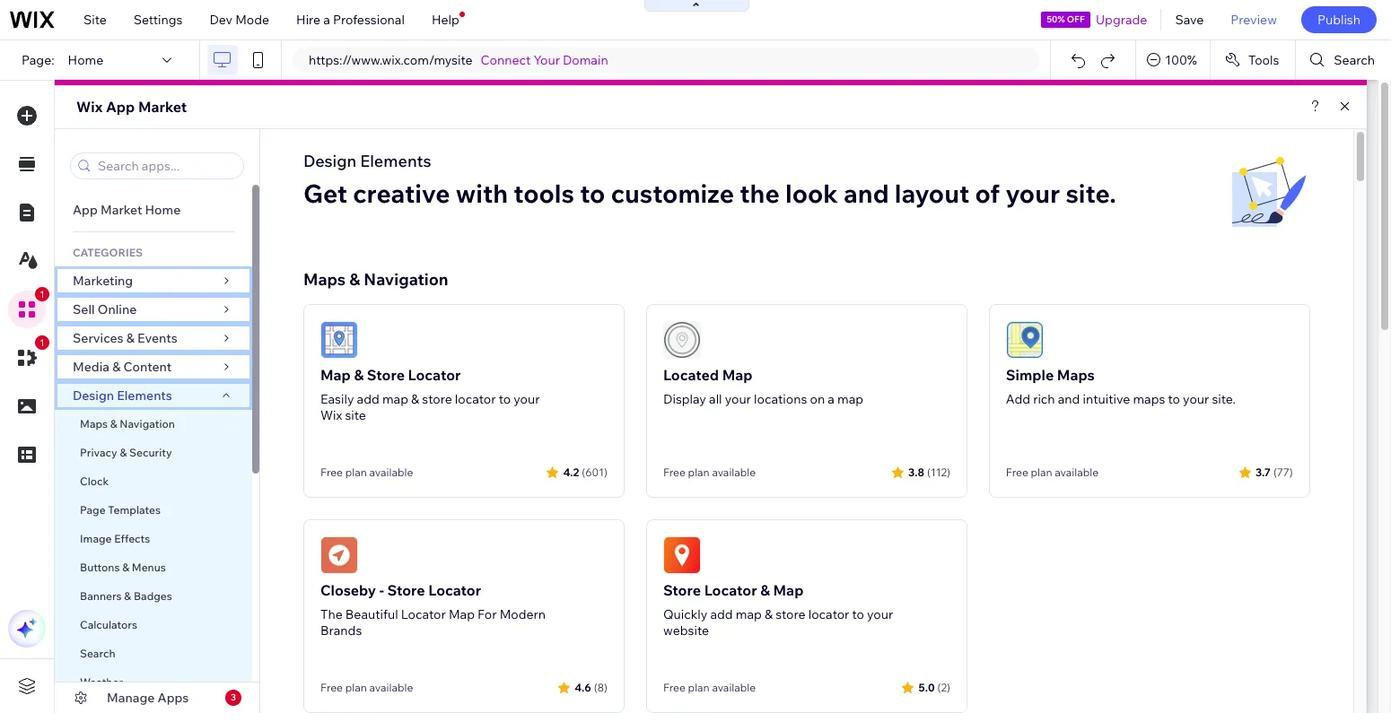 Task type: vqa. For each thing, say whether or not it's contained in the screenshot.


Task type: describe. For each thing, give the bounding box(es) containing it.
sell online
[[73, 302, 137, 318]]

apps
[[158, 690, 189, 706]]

services & events
[[73, 330, 178, 346]]

maps
[[1133, 391, 1165, 408]]

site. inside design elements get creative with tools to customize the look and layout of your site.
[[1066, 178, 1116, 209]]

maps & navigation link
[[55, 410, 252, 439]]

4.2
[[563, 465, 579, 479]]

5.0 (2)
[[919, 681, 950, 694]]

0 vertical spatial market
[[138, 98, 187, 116]]

dev
[[210, 12, 232, 28]]

1 vertical spatial home
[[145, 202, 181, 218]]

free for map & store locator
[[320, 466, 343, 479]]

(2)
[[938, 681, 950, 694]]

3
[[231, 692, 236, 704]]

and inside design elements get creative with tools to customize the look and layout of your site.
[[844, 178, 889, 209]]

services
[[73, 330, 123, 346]]

privacy & security
[[80, 446, 172, 460]]

free plan available for simple
[[1006, 466, 1099, 479]]

banners
[[80, 590, 122, 603]]

for
[[478, 607, 497, 623]]

sell
[[73, 302, 95, 318]]

free plan available down brands
[[320, 681, 413, 695]]

4.6
[[575, 681, 591, 694]]

4.2 (601)
[[563, 465, 608, 479]]

50% off
[[1047, 13, 1085, 25]]

search link
[[55, 640, 252, 669]]

calculators
[[80, 618, 137, 632]]

privacy
[[80, 446, 117, 460]]

locations
[[754, 391, 807, 408]]

creative
[[353, 178, 450, 209]]

https://www.wix.com/mysite connect your domain
[[309, 52, 608, 68]]

located
[[663, 366, 719, 384]]

3.7 (77)
[[1256, 465, 1293, 479]]

1 horizontal spatial navigation
[[364, 269, 449, 290]]

-
[[379, 582, 384, 600]]

publish
[[1318, 12, 1361, 28]]

plan for map
[[345, 466, 367, 479]]

all
[[709, 391, 722, 408]]

1 vertical spatial search
[[80, 647, 115, 661]]

0 vertical spatial app
[[106, 98, 135, 116]]

app market home link
[[55, 196, 252, 224]]

clock
[[80, 475, 109, 488]]

maps inside simple maps add rich and intuitive maps to your site.
[[1057, 366, 1095, 384]]

layout
[[895, 178, 970, 209]]

free plan available for located
[[663, 466, 756, 479]]

& inside 'link'
[[124, 590, 131, 603]]

store locator & map logo image
[[663, 537, 701, 574]]

page templates link
[[55, 496, 252, 525]]

map inside the located map display all your locations on a map
[[838, 391, 864, 408]]

content
[[123, 359, 172, 375]]

store for -
[[387, 582, 425, 600]]

modern
[[500, 607, 546, 623]]

elements for design elements get creative with tools to customize the look and layout of your site.
[[360, 151, 431, 171]]

2 vertical spatial maps
[[80, 417, 108, 431]]

get
[[303, 178, 347, 209]]

intuitive
[[1083, 391, 1130, 408]]

3.8
[[908, 465, 925, 479]]

locator for store locator & map
[[808, 607, 849, 623]]

media & content
[[73, 359, 172, 375]]

your
[[534, 52, 560, 68]]

0 vertical spatial home
[[68, 52, 103, 68]]

add
[[1006, 391, 1030, 408]]

free plan available for map
[[320, 466, 413, 479]]

professional
[[333, 12, 405, 28]]

(8)
[[594, 681, 608, 694]]

the
[[740, 178, 780, 209]]

locator for map & store locator
[[455, 391, 496, 408]]

simple maps add rich and intuitive maps to your site.
[[1006, 366, 1236, 408]]

online
[[98, 302, 137, 318]]

your inside the located map display all your locations on a map
[[725, 391, 751, 408]]

2 1 button from the top
[[8, 336, 49, 377]]

media
[[73, 359, 110, 375]]

(77)
[[1274, 465, 1293, 479]]

plan for located
[[688, 466, 710, 479]]

look
[[785, 178, 838, 209]]

store locator & map quickly add map & store locator to your website
[[663, 582, 893, 639]]

Search apps... field
[[92, 153, 238, 179]]

page templates
[[80, 504, 163, 517]]

store for map & store locator
[[422, 391, 452, 408]]

to inside the map & store locator easily add map & store locator to your wix site
[[499, 391, 511, 408]]

0 horizontal spatial a
[[323, 12, 330, 28]]

categories
[[73, 246, 143, 259]]

plan for simple
[[1031, 466, 1053, 479]]

(601)
[[582, 465, 608, 479]]

mode
[[235, 12, 269, 28]]

buttons & menus link
[[55, 554, 252, 583]]

add for &
[[357, 391, 379, 408]]

store for store locator & map
[[776, 607, 806, 623]]

off
[[1067, 13, 1085, 25]]

a inside the located map display all your locations on a map
[[828, 391, 835, 408]]

plan for store
[[688, 681, 710, 695]]

free for simple maps
[[1006, 466, 1029, 479]]

50%
[[1047, 13, 1065, 25]]

templates
[[108, 504, 161, 517]]

media & content link
[[55, 353, 252, 381]]

1 vertical spatial market
[[100, 202, 142, 218]]

your inside design elements get creative with tools to customize the look and layout of your site.
[[1006, 178, 1060, 209]]

100%
[[1165, 52, 1197, 68]]

map & store locator logo image
[[320, 321, 358, 359]]

image effects link
[[55, 525, 252, 554]]

your inside store locator & map quickly add map & store locator to your website
[[867, 607, 893, 623]]

settings
[[134, 12, 183, 28]]

sell online link
[[55, 295, 252, 324]]

security
[[129, 446, 172, 460]]

app market home
[[73, 202, 181, 218]]

located map logo image
[[663, 321, 701, 359]]

4.6 (8)
[[575, 681, 608, 694]]



Task type: locate. For each thing, give the bounding box(es) containing it.
map right 'on'
[[838, 391, 864, 408]]

hire
[[296, 12, 321, 28]]

1 button
[[8, 287, 49, 329], [8, 336, 49, 377]]

0 horizontal spatial home
[[68, 52, 103, 68]]

1 horizontal spatial store
[[776, 607, 806, 623]]

add inside the map & store locator easily add map & store locator to your wix site
[[357, 391, 379, 408]]

tools button
[[1211, 40, 1296, 80]]

1 vertical spatial elements
[[117, 388, 172, 404]]

weather
[[80, 676, 123, 689]]

design up get
[[303, 151, 357, 171]]

map inside the located map display all your locations on a map
[[722, 366, 753, 384]]

plan down website
[[688, 681, 710, 695]]

available for simple
[[1055, 466, 1099, 479]]

menus
[[132, 561, 166, 574]]

0 vertical spatial 1
[[39, 289, 45, 300]]

help
[[432, 12, 459, 28]]

1 vertical spatial add
[[710, 607, 733, 623]]

marketing link
[[55, 267, 252, 295]]

available down all
[[712, 466, 756, 479]]

0 vertical spatial store
[[422, 391, 452, 408]]

market up the categories
[[100, 202, 142, 218]]

1 horizontal spatial maps & navigation
[[303, 269, 449, 290]]

store
[[422, 391, 452, 408], [776, 607, 806, 623]]

free down easily
[[320, 466, 343, 479]]

1 vertical spatial maps
[[1057, 366, 1095, 384]]

and inside simple maps add rich and intuitive maps to your site.
[[1058, 391, 1080, 408]]

wix app market
[[76, 98, 187, 116]]

design for design elements get creative with tools to customize the look and layout of your site.
[[303, 151, 357, 171]]

to inside design elements get creative with tools to customize the look and layout of your site.
[[580, 178, 605, 209]]

badges
[[134, 590, 172, 603]]

to inside store locator & map quickly add map & store locator to your website
[[852, 607, 864, 623]]

1 left services at top left
[[39, 338, 45, 348]]

100% button
[[1137, 40, 1210, 80]]

events
[[137, 330, 178, 346]]

free down display
[[663, 466, 686, 479]]

store inside closeby - store locator the beautiful locator map for modern brands
[[387, 582, 425, 600]]

map inside store locator & map quickly add map & store locator to your website
[[773, 582, 804, 600]]

manage
[[107, 690, 155, 706]]

with
[[456, 178, 508, 209]]

plan down brands
[[345, 681, 367, 695]]

your inside the map & store locator easily add map & store locator to your wix site
[[514, 391, 540, 408]]

search button
[[1296, 40, 1391, 80]]

elements up creative
[[360, 151, 431, 171]]

closeby - store locator the beautiful locator map for modern brands
[[320, 582, 546, 639]]

design elements
[[73, 388, 172, 404]]

1 vertical spatial store
[[776, 607, 806, 623]]

effects
[[114, 532, 150, 546]]

map inside the map & store locator easily add map & store locator to your wix site
[[382, 391, 408, 408]]

0 horizontal spatial design
[[73, 388, 114, 404]]

1 horizontal spatial site.
[[1212, 391, 1236, 408]]

available down intuitive
[[1055, 466, 1099, 479]]

and right rich
[[1058, 391, 1080, 408]]

1 horizontal spatial maps
[[303, 269, 346, 290]]

home down search apps... field on the top of the page
[[145, 202, 181, 218]]

0 horizontal spatial navigation
[[120, 417, 175, 431]]

display
[[663, 391, 706, 408]]

map inside store locator & map quickly add map & store locator to your website
[[736, 607, 762, 623]]

design for design elements
[[73, 388, 114, 404]]

free plan available down all
[[663, 466, 756, 479]]

search inside button
[[1334, 52, 1375, 68]]

0 vertical spatial maps & navigation
[[303, 269, 449, 290]]

navigation up security
[[120, 417, 175, 431]]

maps up intuitive
[[1057, 366, 1095, 384]]

1 horizontal spatial map
[[736, 607, 762, 623]]

maps & navigation down design elements
[[80, 417, 175, 431]]

located map display all your locations on a map
[[663, 366, 864, 408]]

https://www.wix.com/mysite
[[309, 52, 473, 68]]

1 horizontal spatial design
[[303, 151, 357, 171]]

free plan available down rich
[[1006, 466, 1099, 479]]

maps up the map & store locator logo
[[303, 269, 346, 290]]

0 horizontal spatial maps
[[80, 417, 108, 431]]

image
[[80, 532, 112, 546]]

available down beautiful
[[369, 681, 413, 695]]

free plan available for store
[[663, 681, 756, 695]]

plan down site
[[345, 466, 367, 479]]

available down store locator & map quickly add map & store locator to your website
[[712, 681, 756, 695]]

beautiful
[[345, 607, 398, 623]]

dev mode
[[210, 12, 269, 28]]

locator inside store locator & map quickly add map & store locator to your website
[[808, 607, 849, 623]]

closeby
[[320, 582, 376, 600]]

available down the map & store locator easily add map & store locator to your wix site
[[369, 466, 413, 479]]

available for store
[[712, 681, 756, 695]]

maps & navigation up the map & store locator logo
[[303, 269, 449, 290]]

1 vertical spatial wix
[[320, 408, 342, 424]]

1 1 from the top
[[39, 289, 45, 300]]

free down brands
[[320, 681, 343, 695]]

0 horizontal spatial elements
[[117, 388, 172, 404]]

1 horizontal spatial and
[[1058, 391, 1080, 408]]

your inside simple maps add rich and intuitive maps to your site.
[[1183, 391, 1209, 408]]

search up "weather"
[[80, 647, 115, 661]]

elements
[[360, 151, 431, 171], [117, 388, 172, 404]]

website
[[663, 623, 709, 639]]

1 horizontal spatial app
[[106, 98, 135, 116]]

add right easily
[[357, 391, 379, 408]]

market up search apps... field on the top of the page
[[138, 98, 187, 116]]

preview button
[[1217, 0, 1291, 39]]

weather link
[[55, 669, 252, 697]]

design elements link
[[55, 381, 252, 410]]

1 horizontal spatial elements
[[360, 151, 431, 171]]

marketing
[[73, 273, 133, 289]]

0 vertical spatial add
[[357, 391, 379, 408]]

1 button left the sell
[[8, 287, 49, 329]]

2 horizontal spatial map
[[838, 391, 864, 408]]

available for map
[[369, 466, 413, 479]]

0 vertical spatial search
[[1334, 52, 1375, 68]]

closeby - store locator logo image
[[320, 537, 358, 574]]

your
[[1006, 178, 1060, 209], [514, 391, 540, 408], [725, 391, 751, 408], [1183, 391, 1209, 408], [867, 607, 893, 623]]

simple maps logo image
[[1006, 321, 1044, 359]]

free plan available down website
[[663, 681, 756, 695]]

and right look at the top of page
[[844, 178, 889, 209]]

0 vertical spatial and
[[844, 178, 889, 209]]

map right 'quickly'
[[736, 607, 762, 623]]

design down the media
[[73, 388, 114, 404]]

quickly
[[663, 607, 708, 623]]

tools
[[514, 178, 574, 209]]

map
[[382, 391, 408, 408], [838, 391, 864, 408], [736, 607, 762, 623]]

clock link
[[55, 468, 252, 496]]

image effects
[[80, 532, 150, 546]]

locator inside store locator & map quickly add map & store locator to your website
[[704, 582, 757, 600]]

save button
[[1162, 0, 1217, 39]]

home
[[68, 52, 103, 68], [145, 202, 181, 218]]

app up the categories
[[73, 202, 98, 218]]

buttons
[[80, 561, 120, 574]]

1 button left the media
[[8, 336, 49, 377]]

map inside the map & store locator easily add map & store locator to your wix site
[[320, 366, 351, 384]]

free down website
[[663, 681, 686, 695]]

0 horizontal spatial site.
[[1066, 178, 1116, 209]]

&
[[349, 269, 360, 290], [126, 330, 135, 346], [112, 359, 121, 375], [354, 366, 364, 384], [411, 391, 419, 408], [110, 417, 117, 431], [120, 446, 127, 460], [122, 561, 129, 574], [760, 582, 770, 600], [124, 590, 131, 603], [765, 607, 773, 623]]

0 vertical spatial maps
[[303, 269, 346, 290]]

store inside store locator & map quickly add map & store locator to your website
[[776, 607, 806, 623]]

elements for design elements
[[117, 388, 172, 404]]

3.7
[[1256, 465, 1271, 479]]

free for located map
[[663, 466, 686, 479]]

map & store locator easily add map & store locator to your wix site
[[320, 366, 540, 424]]

tools
[[1248, 52, 1279, 68]]

1 horizontal spatial a
[[828, 391, 835, 408]]

simple
[[1006, 366, 1054, 384]]

free plan available down site
[[320, 466, 413, 479]]

free for store locator & map
[[663, 681, 686, 695]]

store for &
[[367, 366, 405, 384]]

1 vertical spatial navigation
[[120, 417, 175, 431]]

3.8 (112)
[[908, 465, 950, 479]]

plan
[[345, 466, 367, 479], [688, 466, 710, 479], [1031, 466, 1053, 479], [345, 681, 367, 695], [688, 681, 710, 695]]

0 vertical spatial 1 button
[[8, 287, 49, 329]]

map for locator
[[382, 391, 408, 408]]

free plan available
[[320, 466, 413, 479], [663, 466, 756, 479], [1006, 466, 1099, 479], [320, 681, 413, 695], [663, 681, 756, 695]]

1 left marketing
[[39, 289, 45, 300]]

store inside the map & store locator easily add map & store locator to your wix site
[[422, 391, 452, 408]]

0 vertical spatial site.
[[1066, 178, 1116, 209]]

1 vertical spatial 1 button
[[8, 336, 49, 377]]

1 horizontal spatial add
[[710, 607, 733, 623]]

1 vertical spatial a
[[828, 391, 835, 408]]

1 vertical spatial site.
[[1212, 391, 1236, 408]]

elements inside design elements get creative with tools to customize the look and layout of your site.
[[360, 151, 431, 171]]

1 horizontal spatial search
[[1334, 52, 1375, 68]]

1 vertical spatial design
[[73, 388, 114, 404]]

0 vertical spatial wix
[[76, 98, 103, 116]]

locator inside the map & store locator easily add map & store locator to your wix site
[[455, 391, 496, 408]]

0 horizontal spatial add
[[357, 391, 379, 408]]

store inside the map & store locator easily add map & store locator to your wix site
[[367, 366, 405, 384]]

map inside closeby - store locator the beautiful locator map for modern brands
[[449, 607, 475, 623]]

0 horizontal spatial maps & navigation
[[80, 417, 175, 431]]

free down add
[[1006, 466, 1029, 479]]

and
[[844, 178, 889, 209], [1058, 391, 1080, 408]]

1 horizontal spatial locator
[[808, 607, 849, 623]]

banners & badges link
[[55, 583, 252, 611]]

a right hire
[[323, 12, 330, 28]]

domain
[[563, 52, 608, 68]]

available for located
[[712, 466, 756, 479]]

app up search apps... field on the top of the page
[[106, 98, 135, 116]]

2 1 from the top
[[39, 338, 45, 348]]

store inside store locator & map quickly add map & store locator to your website
[[663, 582, 701, 600]]

1
[[39, 289, 45, 300], [39, 338, 45, 348]]

market
[[138, 98, 187, 116], [100, 202, 142, 218]]

wix left site
[[320, 408, 342, 424]]

design elements get creative with tools to customize the look and layout of your site.
[[303, 151, 1116, 209]]

upgrade
[[1096, 12, 1148, 28]]

0 horizontal spatial store
[[422, 391, 452, 408]]

elements down content
[[117, 388, 172, 404]]

1 vertical spatial locator
[[808, 607, 849, 623]]

plan down display
[[688, 466, 710, 479]]

1 1 button from the top
[[8, 287, 49, 329]]

1 vertical spatial and
[[1058, 391, 1080, 408]]

maps
[[303, 269, 346, 290], [1057, 366, 1095, 384], [80, 417, 108, 431]]

add inside store locator & map quickly add map & store locator to your website
[[710, 607, 733, 623]]

plan down rich
[[1031, 466, 1053, 479]]

0 horizontal spatial search
[[80, 647, 115, 661]]

0 vertical spatial a
[[323, 12, 330, 28]]

a right 'on'
[[828, 391, 835, 408]]

2 horizontal spatial maps
[[1057, 366, 1095, 384]]

design inside design elements get creative with tools to customize the look and layout of your site.
[[303, 151, 357, 171]]

page
[[80, 504, 106, 517]]

0 vertical spatial navigation
[[364, 269, 449, 290]]

1 horizontal spatial wix
[[320, 408, 342, 424]]

navigation down creative
[[364, 269, 449, 290]]

add right 'quickly'
[[710, 607, 733, 623]]

locator inside the map & store locator easily add map & store locator to your wix site
[[408, 366, 461, 384]]

map right site
[[382, 391, 408, 408]]

0 vertical spatial locator
[[455, 391, 496, 408]]

(112)
[[927, 465, 950, 479]]

0 vertical spatial elements
[[360, 151, 431, 171]]

connect
[[481, 52, 531, 68]]

0 vertical spatial design
[[303, 151, 357, 171]]

search down publish button
[[1334, 52, 1375, 68]]

map for map
[[736, 607, 762, 623]]

0 horizontal spatial map
[[382, 391, 408, 408]]

0 horizontal spatial app
[[73, 202, 98, 218]]

1 vertical spatial maps & navigation
[[80, 417, 175, 431]]

save
[[1175, 12, 1204, 28]]

calculators link
[[55, 611, 252, 640]]

0 horizontal spatial locator
[[455, 391, 496, 408]]

0 horizontal spatial and
[[844, 178, 889, 209]]

to inside simple maps add rich and intuitive maps to your site.
[[1168, 391, 1180, 408]]

1 vertical spatial 1
[[39, 338, 45, 348]]

0 horizontal spatial wix
[[76, 98, 103, 116]]

of
[[975, 178, 1000, 209]]

easily
[[320, 391, 354, 408]]

on
[[810, 391, 825, 408]]

add for locator
[[710, 607, 733, 623]]

1 vertical spatial app
[[73, 202, 98, 218]]

manage apps
[[107, 690, 189, 706]]

site. inside simple maps add rich and intuitive maps to your site.
[[1212, 391, 1236, 408]]

search
[[1334, 52, 1375, 68], [80, 647, 115, 661]]

1 horizontal spatial home
[[145, 202, 181, 218]]

buttons & menus
[[80, 561, 166, 574]]

home down site
[[68, 52, 103, 68]]

wix inside the map & store locator easily add map & store locator to your wix site
[[320, 408, 342, 424]]

maps up privacy at the bottom left of page
[[80, 417, 108, 431]]

wix down site
[[76, 98, 103, 116]]

privacy & security link
[[55, 439, 252, 468]]



